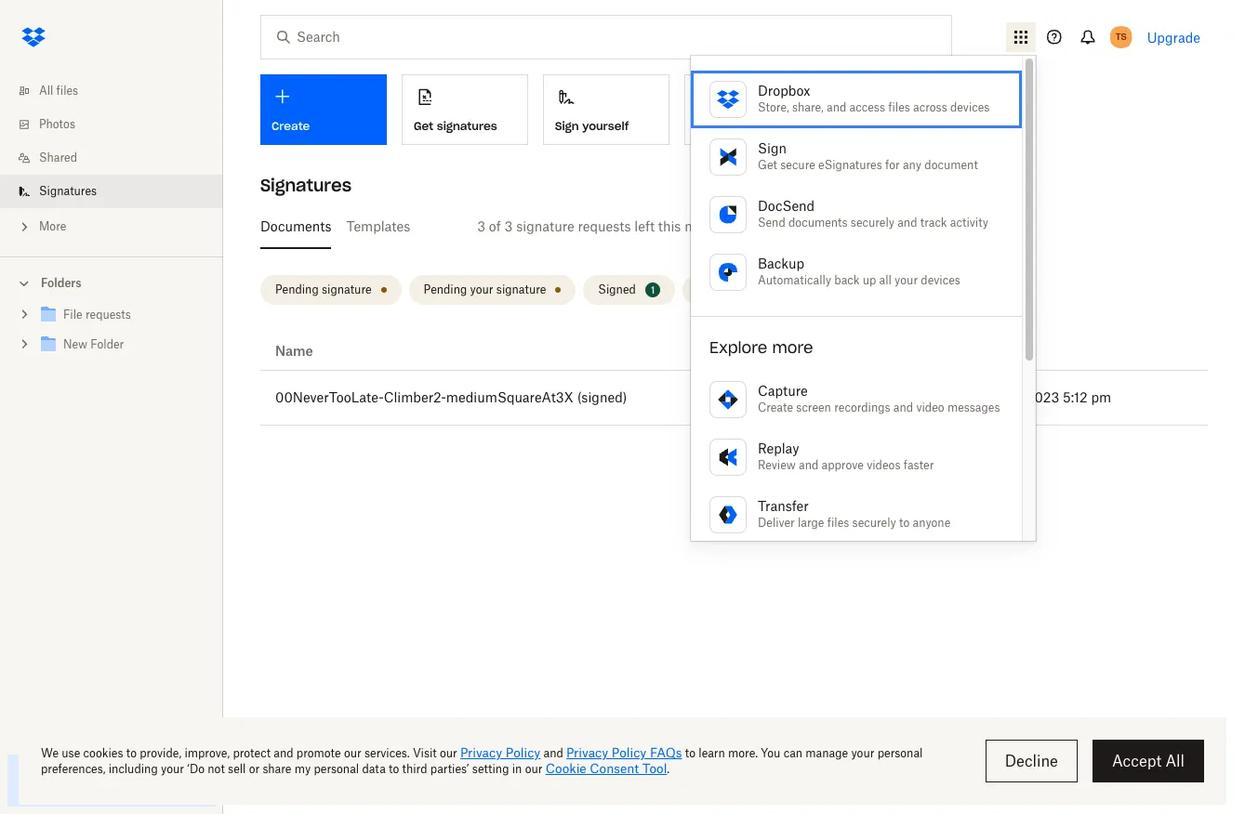 Task type: locate. For each thing, give the bounding box(es) containing it.
mb
[[73, 784, 88, 795]]

sign
[[555, 119, 579, 133], [758, 140, 787, 156]]

column header
[[986, 340, 1070, 363]]

0 horizontal spatial pending
[[275, 283, 319, 297]]

1 horizontal spatial explore
[[710, 339, 768, 357]]

video
[[917, 401, 945, 415]]

up
[[863, 273, 877, 287]]

canceled
[[797, 283, 847, 297]]

share,
[[793, 100, 824, 114]]

tab list
[[260, 205, 1208, 249]]

quota usage image
[[19, 767, 48, 796]]

all
[[880, 273, 892, 287]]

1 horizontal spatial of
[[489, 219, 501, 234]]

folders
[[41, 276, 81, 290]]

and right share,
[[827, 100, 847, 114]]

table containing name
[[260, 333, 1208, 426]]

files right all
[[56, 84, 78, 98]]

0 horizontal spatial of
[[91, 784, 100, 795]]

and
[[827, 100, 847, 114], [898, 216, 918, 230], [894, 401, 914, 415], [799, 459, 819, 473]]

0 horizontal spatial get
[[414, 119, 434, 133]]

folders button
[[0, 269, 223, 297]]

row containing 00nevertoolate-climber2-mediumsquareat3x (signed)
[[260, 371, 1208, 426]]

1 vertical spatial sign
[[758, 140, 787, 156]]

and inside capture create screen recordings and video messages
[[894, 401, 914, 415]]

shared link
[[15, 141, 223, 175]]

1 vertical spatial yourself
[[783, 219, 832, 234]]

requests
[[578, 219, 631, 234]]

explore for explore more
[[710, 339, 768, 357]]

mediumsquareat3x
[[446, 390, 574, 406]]

0 vertical spatial yourself
[[583, 119, 629, 133]]

0 horizontal spatial 3
[[477, 219, 486, 234]]

1 horizontal spatial sign
[[758, 140, 787, 156]]

your
[[895, 273, 918, 287], [470, 283, 494, 297]]

secure
[[781, 158, 816, 172]]

1 horizontal spatial signed
[[777, 391, 815, 405]]

0 horizontal spatial your
[[470, 283, 494, 297]]

row
[[260, 333, 1208, 371], [260, 371, 1208, 426]]

3 up pending your signature
[[477, 219, 486, 234]]

transfer
[[758, 499, 809, 514]]

pending for pending signature
[[275, 283, 319, 297]]

photos
[[39, 117, 75, 131]]

signatures up documents in the top of the page
[[260, 175, 352, 196]]

pending signature button
[[260, 275, 401, 305]]

0 horizontal spatial sign
[[555, 119, 579, 133]]

0 vertical spatial explore
[[710, 339, 768, 357]]

1 pending from the left
[[275, 283, 319, 297]]

send
[[758, 216, 786, 230]]

backup automatically back up all your devices
[[758, 256, 961, 287]]

explore up mb
[[56, 767, 90, 779]]

column header inside row
[[986, 340, 1070, 363]]

signed down status button
[[777, 391, 815, 405]]

securely left to
[[853, 516, 896, 530]]

securely inside transfer deliver large files securely to anyone
[[853, 516, 896, 530]]

of
[[489, 219, 501, 234], [91, 784, 100, 795]]

11/20/2023 5:12 pm
[[986, 390, 1112, 406]]

0 vertical spatial get
[[414, 119, 434, 133]]

pending inside pending signature button
[[275, 283, 319, 297]]

1 vertical spatial explore
[[56, 767, 90, 779]]

and left track
[[898, 216, 918, 230]]

pending for pending your signature
[[424, 283, 467, 297]]

get left signatures
[[414, 119, 434, 133]]

signed left 1
[[598, 283, 636, 297]]

files
[[56, 84, 78, 98], [889, 100, 910, 114], [828, 516, 850, 530]]

list containing all files
[[0, 63, 223, 257]]

and right review
[[799, 459, 819, 473]]

is
[[836, 219, 846, 234]]

0 horizontal spatial yourself
[[583, 119, 629, 133]]

files inside transfer deliver large files securely to anyone
[[828, 516, 850, 530]]

devices inside backup automatically back up all your devices
[[921, 273, 961, 287]]

signatures down shared
[[39, 184, 97, 198]]

docsend
[[758, 198, 815, 214]]

explore free features 1.17 mb of 2 gb
[[56, 767, 151, 795]]

status
[[762, 343, 805, 359]]

0 horizontal spatial signed
[[598, 283, 636, 297]]

signatures link
[[15, 175, 223, 208]]

explore inside explore free features 1.17 mb of 2 gb
[[56, 767, 90, 779]]

sign yourself button
[[543, 74, 670, 145]]

1 horizontal spatial files
[[828, 516, 850, 530]]

2 pending from the left
[[424, 283, 467, 297]]

2 3 from the left
[[505, 219, 513, 234]]

more image
[[15, 218, 33, 236]]

and inside dropbox store, share, and access files across devices
[[827, 100, 847, 114]]

1 vertical spatial get
[[758, 158, 778, 172]]

and left the "video"
[[894, 401, 914, 415]]

sign inside 'sign get secure esignatures for any document'
[[758, 140, 787, 156]]

0 vertical spatial devices
[[951, 100, 990, 114]]

1 vertical spatial signed
[[777, 391, 815, 405]]

0 horizontal spatial files
[[56, 84, 78, 98]]

1 horizontal spatial 3
[[505, 219, 513, 234]]

pending inside pending your signature button
[[424, 283, 467, 297]]

signature inside tab list
[[516, 219, 575, 234]]

tab list containing documents
[[260, 205, 1208, 249]]

more
[[773, 339, 814, 357]]

1 horizontal spatial your
[[895, 273, 918, 287]]

11/20/2023
[[986, 390, 1060, 406]]

devices
[[951, 100, 990, 114], [921, 273, 961, 287]]

pending
[[275, 283, 319, 297], [424, 283, 467, 297]]

signatures
[[260, 175, 352, 196], [39, 184, 97, 198]]

of up pending your signature button
[[489, 219, 501, 234]]

1 horizontal spatial pending
[[424, 283, 467, 297]]

2 row from the top
[[260, 371, 1208, 426]]

3 up pending your signature button
[[505, 219, 513, 234]]

videos
[[867, 459, 901, 473]]

1 vertical spatial devices
[[921, 273, 961, 287]]

documents
[[789, 216, 848, 230]]

1 vertical spatial securely
[[853, 516, 896, 530]]

sign for sign get secure esignatures for any document
[[758, 140, 787, 156]]

devices right the 'all' on the top right
[[921, 273, 961, 287]]

transfer deliver large files securely to anyone
[[758, 499, 951, 530]]

1 vertical spatial files
[[889, 100, 910, 114]]

documents tab
[[260, 205, 332, 249]]

(signed)
[[577, 390, 627, 406]]

automatically
[[758, 273, 832, 287]]

get inside get signatures button
[[414, 119, 434, 133]]

get
[[414, 119, 434, 133], [758, 158, 778, 172]]

of inside tab list
[[489, 219, 501, 234]]

3
[[477, 219, 486, 234], [505, 219, 513, 234]]

deliver
[[758, 516, 795, 530]]

explore for explore free features 1.17 mb of 2 gb
[[56, 767, 90, 779]]

files left the across
[[889, 100, 910, 114]]

all files
[[39, 84, 78, 98]]

files right large
[[828, 516, 850, 530]]

of left the 2
[[91, 784, 100, 795]]

2 vertical spatial files
[[828, 516, 850, 530]]

name
[[275, 343, 313, 359]]

table
[[260, 333, 1208, 426]]

all files link
[[15, 74, 223, 108]]

1 horizontal spatial get
[[758, 158, 778, 172]]

explore
[[710, 339, 768, 357], [56, 767, 90, 779]]

group
[[0, 297, 223, 374]]

sign inside button
[[555, 119, 579, 133]]

signed
[[598, 283, 636, 297], [777, 391, 815, 405]]

replay
[[758, 441, 800, 457]]

2 horizontal spatial files
[[889, 100, 910, 114]]

explore left "more" in the right of the page
[[710, 339, 768, 357]]

5:12
[[1063, 390, 1088, 406]]

faster
[[904, 459, 934, 473]]

sign yourself
[[555, 119, 629, 133]]

templates tab
[[346, 205, 410, 249]]

back
[[835, 273, 860, 287]]

across
[[914, 100, 948, 114]]

devices right the across
[[951, 100, 990, 114]]

1 row from the top
[[260, 333, 1208, 371]]

0 vertical spatial of
[[489, 219, 501, 234]]

securely right is
[[851, 216, 895, 230]]

upgrade
[[1148, 29, 1201, 45]]

dropbox
[[758, 83, 811, 99]]

row down explore more on the right of page
[[260, 371, 1208, 426]]

0 horizontal spatial signatures
[[39, 184, 97, 198]]

approve
[[822, 459, 864, 473]]

yourself
[[583, 119, 629, 133], [783, 219, 832, 234]]

your inside backup automatically back up all your devices
[[895, 273, 918, 287]]

get left secure
[[758, 158, 778, 172]]

get inside 'sign get secure esignatures for any document'
[[758, 158, 778, 172]]

0 vertical spatial signed
[[598, 283, 636, 297]]

get signatures button
[[402, 74, 528, 145]]

1 horizontal spatial yourself
[[783, 219, 832, 234]]

0 vertical spatial sign
[[555, 119, 579, 133]]

month.
[[685, 219, 728, 234]]

1 vertical spatial of
[[91, 784, 100, 795]]

list
[[0, 63, 223, 257]]

securely
[[851, 216, 895, 230], [853, 516, 896, 530]]

0 horizontal spatial explore
[[56, 767, 90, 779]]

0 vertical spatial securely
[[851, 216, 895, 230]]

1 3 from the left
[[477, 219, 486, 234]]

1
[[651, 285, 655, 296]]

row down declined button
[[260, 333, 1208, 371]]



Task type: describe. For each thing, give the bounding box(es) containing it.
your inside button
[[470, 283, 494, 297]]

documents
[[260, 219, 332, 234]]

this
[[658, 219, 681, 234]]

activity
[[950, 216, 989, 230]]

features
[[113, 767, 151, 779]]

large
[[798, 516, 825, 530]]

signed button
[[762, 383, 847, 413]]

recordings
[[835, 401, 891, 415]]

00nevertoolate-
[[275, 390, 384, 406]]

explore more
[[710, 339, 814, 357]]

access
[[850, 100, 886, 114]]

esignatures
[[819, 158, 883, 172]]

shared
[[39, 151, 77, 165]]

and inside replay review and approve videos faster
[[799, 459, 819, 473]]

dropbox image
[[15, 19, 52, 56]]

capture create screen recordings and video messages
[[758, 383, 1000, 415]]

of inside explore free features 1.17 mb of 2 gb
[[91, 784, 100, 795]]

left
[[635, 219, 655, 234]]

pending your signature button
[[409, 275, 576, 305]]

sign get secure esignatures for any document
[[758, 140, 978, 172]]

signatures
[[437, 119, 497, 133]]

1.17
[[56, 784, 70, 795]]

to
[[900, 516, 910, 530]]

00nevertoolate-climber2-mediumsquareat3x (signed)
[[275, 390, 627, 406]]

document
[[925, 158, 978, 172]]

canceled button
[[782, 275, 876, 305]]

for
[[886, 158, 900, 172]]

2
[[102, 784, 108, 795]]

any
[[903, 158, 922, 172]]

review
[[758, 459, 796, 473]]

declined
[[698, 283, 745, 297]]

store,
[[758, 100, 790, 114]]

climber2-
[[384, 390, 446, 406]]

dropbox store, share, and access files across devices
[[758, 83, 990, 114]]

track
[[921, 216, 947, 230]]

quota usage element
[[19, 767, 48, 796]]

get signatures
[[414, 119, 497, 133]]

messages
[[948, 401, 1000, 415]]

backup
[[758, 256, 805, 272]]

capture
[[758, 383, 808, 399]]

sign for sign yourself
[[555, 119, 579, 133]]

securely inside "docsend send documents securely and track activity"
[[851, 216, 895, 230]]

row containing name
[[260, 333, 1208, 371]]

yourself inside button
[[583, 119, 629, 133]]

more
[[39, 220, 66, 233]]

docsend send documents securely and track activity
[[758, 198, 989, 230]]

0 vertical spatial files
[[56, 84, 78, 98]]

gb
[[110, 784, 125, 795]]

declined button
[[683, 275, 774, 305]]

templates
[[346, 219, 410, 234]]

pending signature
[[275, 283, 372, 297]]

and inside "docsend send documents securely and track activity"
[[898, 216, 918, 230]]

screen
[[797, 401, 832, 415]]

create
[[758, 401, 794, 415]]

pending your signature
[[424, 283, 546, 297]]

yourself inside tab list
[[783, 219, 832, 234]]

upgrade link
[[1148, 29, 1201, 45]]

status button
[[762, 340, 805, 363]]

name button
[[275, 340, 313, 363]]

signing
[[732, 219, 780, 234]]

1 horizontal spatial signatures
[[260, 175, 352, 196]]

devices inside dropbox store, share, and access files across devices
[[951, 100, 990, 114]]

unlimited.
[[850, 219, 912, 234]]

signed inside button
[[777, 391, 815, 405]]

signatures inside signatures link
[[39, 184, 97, 198]]

anyone
[[913, 516, 951, 530]]

photos link
[[15, 108, 223, 141]]

3 of 3 signature requests left this month. signing yourself is unlimited.
[[477, 219, 912, 234]]

free
[[93, 767, 111, 779]]

pm
[[1092, 390, 1112, 406]]

all
[[39, 84, 53, 98]]

signatures list item
[[0, 175, 223, 208]]

files inside dropbox store, share, and access files across devices
[[889, 100, 910, 114]]



Task type: vqa. For each thing, say whether or not it's contained in the screenshot.
"Less" image at left
no



